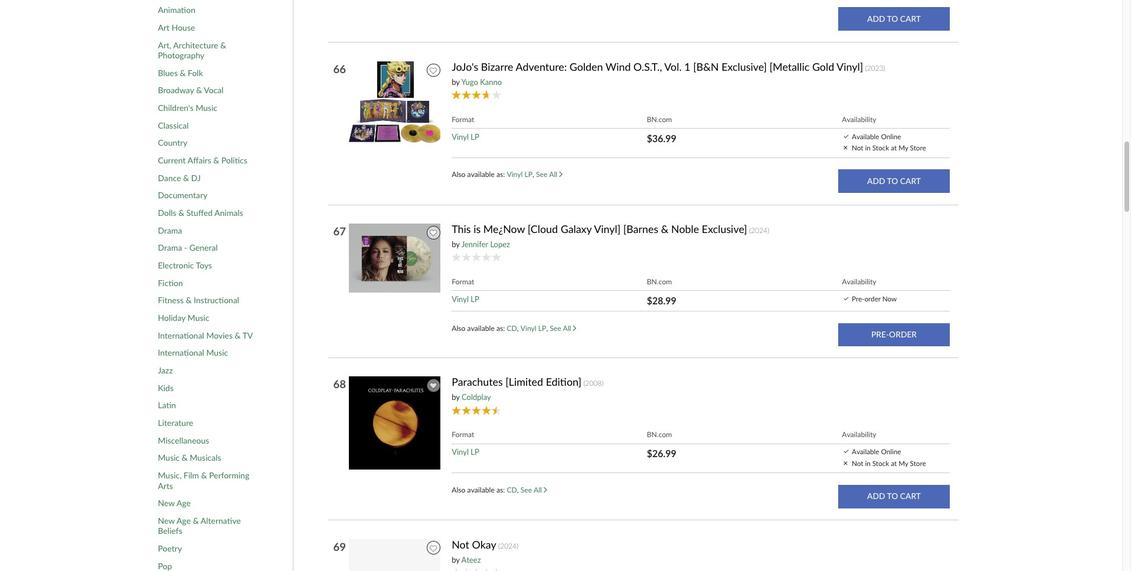 Task type: describe. For each thing, give the bounding box(es) containing it.
instructional
[[194, 296, 239, 306]]

broadway
[[158, 85, 194, 95]]

classical link
[[158, 120, 189, 131]]

latin
[[158, 401, 176, 411]]

tv
[[243, 331, 253, 341]]

& left folk
[[180, 68, 186, 78]]

lp for is
[[471, 295, 479, 304]]

animation
[[158, 5, 195, 15]]

age for new age
[[177, 499, 191, 509]]

fiction
[[158, 278, 183, 288]]

also available as: cd , vinyl lp ,
[[452, 324, 550, 333]]

edition]
[[546, 376, 582, 389]]

jennifer
[[462, 240, 488, 249]]

blues
[[158, 68, 178, 78]]

children's
[[158, 103, 194, 113]]

art, architecture & photography
[[158, 40, 226, 60]]

blues & folk link
[[158, 68, 203, 78]]

by inside not okay (2024) by ateez
[[452, 555, 460, 565]]

not for jojo's bizarre adventure: golden wind o.s.t., vol. 1 [b&n exclusive] [metallic gold vinyl]
[[852, 144, 864, 152]]

music for international music
[[206, 348, 228, 358]]

international music link
[[158, 348, 228, 358]]

jojo's bizarre adventure: golden wind o.s.t., vol. 1 [b&n exclusive] [metallic gold vinyl] image
[[349, 61, 443, 144]]

vinyl lp link for parachutes
[[452, 448, 479, 457]]

ateez link
[[462, 555, 481, 565]]

adventure:
[[516, 60, 567, 73]]

now
[[883, 295, 897, 303]]

& inside 'link'
[[182, 453, 188, 463]]

& left the dj
[[183, 173, 189, 183]]

dolls & stuffed animals
[[158, 208, 243, 218]]

$26.99
[[647, 448, 677, 460]]

international for international movies & tv
[[158, 331, 204, 341]]

available online for jojo's bizarre adventure: golden wind o.s.t., vol. 1 [b&n exclusive] [metallic gold vinyl]
[[852, 132, 901, 140]]

1
[[685, 60, 691, 73]]

drama link
[[158, 225, 182, 236]]

art
[[158, 22, 170, 32]]

current affairs & politics link
[[158, 155, 247, 166]]

this is me¿now [cloud galaxy vinyl] [barnes & noble exclusive] image
[[349, 223, 443, 293]]

literature
[[158, 418, 193, 428]]

international for international music
[[158, 348, 204, 358]]

& right the affairs
[[213, 155, 219, 165]]

online for parachutes [limited edition]
[[881, 448, 901, 456]]

availability for [metallic
[[842, 115, 877, 124]]

musicals
[[190, 453, 221, 463]]

new for new age & alternative beliefs
[[158, 516, 175, 526]]

not okay image
[[349, 539, 443, 572]]

poetry
[[158, 544, 182, 554]]

exclusive] for (2024)
[[702, 223, 747, 236]]

alternative
[[201, 516, 241, 526]]

by inside parachutes [limited edition] (2008) by coldplay
[[452, 393, 460, 402]]

[limited
[[506, 376, 543, 389]]

miscellaneous link
[[158, 436, 209, 446]]

dj
[[191, 173, 201, 183]]

galaxy
[[561, 223, 592, 236]]

pre-order now
[[852, 295, 897, 303]]

close modal image
[[844, 146, 848, 150]]

arts
[[158, 481, 173, 491]]

& inside music, film & performing arts
[[201, 471, 207, 481]]

in for jojo's bizarre adventure: golden wind o.s.t., vol. 1 [b&n exclusive] [metallic gold vinyl]
[[865, 144, 871, 152]]

& inside "link"
[[235, 331, 241, 341]]

cd link for [limited
[[507, 486, 517, 495]]

vinyl for parachutes
[[452, 448, 469, 457]]

1 vertical spatial right image
[[544, 487, 547, 494]]

all for adventure:
[[549, 170, 558, 179]]

art, architecture & photography link
[[158, 40, 256, 61]]

available for jojo's bizarre adventure: golden wind o.s.t., vol. 1 [b&n exclusive] [metallic gold vinyl]
[[852, 132, 880, 140]]

close modal image
[[844, 462, 848, 465]]

stock for parachutes [limited edition]
[[873, 459, 889, 468]]

pop
[[158, 562, 172, 572]]

order
[[865, 295, 881, 303]]

jojo's
[[452, 60, 478, 73]]

vinyl lp for parachutes
[[452, 448, 479, 457]]

age for new age & alternative beliefs
[[177, 516, 191, 526]]

bn.com for vol.
[[647, 115, 672, 124]]

-
[[184, 243, 187, 253]]

3 bn.com from the top
[[647, 431, 672, 440]]

cd for also available as: cd , vinyl lp ,
[[507, 324, 517, 333]]

jojo's bizarre adventure: golden wind o.s.t., vol. 1 [b&n exclusive] [metallic gold vinyl] (2023) by yugo kanno
[[452, 60, 886, 87]]

jojo's bizarre adventure: golden wind o.s.t., vol. 1 [b&n exclusive] [metallic gold vinyl] link
[[452, 60, 863, 73]]

not okay link
[[452, 538, 497, 552]]

my store for parachutes [limited edition]
[[899, 459, 926, 468]]

jennifer lopez link
[[462, 240, 510, 249]]

lopez
[[490, 240, 510, 249]]

general
[[189, 243, 218, 253]]

available for parachutes
[[467, 486, 495, 495]]

toys
[[196, 260, 212, 271]]

me¿now
[[484, 223, 525, 236]]

66
[[333, 62, 346, 75]]

stuffed
[[186, 208, 213, 218]]

pre-
[[852, 295, 865, 303]]

by inside "this is me¿now [cloud galaxy vinyl] [barnes & noble exclusive] (2024) by jennifer lopez"
[[452, 240, 460, 249]]

country
[[158, 138, 188, 148]]

is
[[474, 223, 481, 236]]

documentary link
[[158, 190, 208, 201]]

vinyl] inside jojo's bizarre adventure: golden wind o.s.t., vol. 1 [b&n exclusive] [metallic gold vinyl] (2023) by yugo kanno
[[837, 60, 863, 73]]

o.s.t.,
[[634, 60, 662, 73]]

poetry link
[[158, 544, 182, 554]]

vinyl lp for jojo's
[[452, 132, 479, 142]]

3 availability from the top
[[842, 431, 877, 440]]

blues & folk
[[158, 68, 203, 78]]

this
[[452, 223, 471, 236]]

holiday music link
[[158, 313, 209, 323]]

okay
[[472, 538, 497, 551]]

current
[[158, 155, 186, 165]]

check image for jojo's bizarre adventure: golden wind o.s.t., vol. 1 [b&n exclusive] [metallic gold vinyl]
[[844, 134, 849, 138]]

& inside new age & alternative beliefs
[[193, 516, 199, 526]]

music inside 'link'
[[158, 453, 180, 463]]

pop link
[[158, 562, 172, 572]]

in for parachutes [limited edition]
[[865, 459, 871, 468]]

kids
[[158, 383, 174, 393]]

see for edition]
[[521, 486, 532, 495]]

(2008)
[[584, 379, 604, 388]]

new age & alternative beliefs
[[158, 516, 241, 537]]

at for parachutes [limited edition]
[[891, 459, 897, 468]]

new for new age
[[158, 499, 175, 509]]

1 vertical spatial see all
[[550, 324, 573, 333]]

music,
[[158, 471, 182, 481]]

electronic
[[158, 260, 194, 271]]

not inside not okay (2024) by ateez
[[452, 538, 469, 551]]

vinyl lp link for this
[[452, 295, 479, 304]]

$28.99
[[647, 295, 677, 307]]

new age link
[[158, 499, 191, 509]]

& inside art, architecture & photography
[[220, 40, 226, 50]]

not in stock at my store for jojo's bizarre adventure: golden wind o.s.t., vol. 1 [b&n exclusive] [metallic gold vinyl]
[[852, 144, 926, 152]]

architecture
[[173, 40, 218, 50]]

2 horizontal spatial see
[[550, 324, 561, 333]]

also available as: cd ,
[[452, 486, 521, 495]]

wind
[[606, 60, 631, 73]]

$26.99 link
[[647, 448, 677, 460]]

(2024) inside "this is me¿now [cloud galaxy vinyl] [barnes & noble exclusive] (2024) by jennifer lopez"
[[749, 226, 770, 235]]



Task type: locate. For each thing, give the bounding box(es) containing it.
vinyl lp link up [limited
[[521, 324, 547, 333]]

also for parachutes
[[452, 486, 466, 495]]

2 online from the top
[[881, 448, 901, 456]]

vinyl lp up the also available as: vinyl lp ,
[[452, 132, 479, 142]]

2 as: from the top
[[497, 324, 505, 333]]

2 vertical spatial bn.com
[[647, 431, 672, 440]]

0 horizontal spatial see
[[521, 486, 532, 495]]

animation link
[[158, 5, 195, 15]]

1 new from the top
[[158, 499, 175, 509]]

1 available from the top
[[852, 132, 880, 140]]

2 vertical spatial see
[[521, 486, 532, 495]]

0 vertical spatial international
[[158, 331, 204, 341]]

dance & dj
[[158, 173, 201, 183]]

all
[[549, 170, 558, 179], [563, 324, 571, 333], [534, 486, 542, 495]]

international movies & tv link
[[158, 331, 253, 341]]

dance & dj link
[[158, 173, 201, 183]]

format down yugo
[[452, 115, 474, 124]]

new inside new age link
[[158, 499, 175, 509]]

0 vertical spatial (2024)
[[749, 226, 770, 235]]

availability up close modal icon
[[842, 431, 877, 440]]

available online for parachutes [limited edition]
[[852, 448, 901, 456]]

children's music link
[[158, 103, 217, 113]]

0 vertical spatial available
[[467, 170, 495, 179]]

bn.com up $36.99
[[647, 115, 672, 124]]

art,
[[158, 40, 171, 50]]

stock right close modal icon
[[873, 459, 889, 468]]

0 vertical spatial also
[[452, 170, 466, 179]]

international
[[158, 331, 204, 341], [158, 348, 204, 358]]

[metallic
[[770, 60, 810, 73]]

0 vertical spatial see all link
[[536, 170, 563, 179]]

kids link
[[158, 383, 174, 393]]

exclusive]
[[722, 60, 767, 73], [702, 223, 747, 236]]

all up 'edition]'
[[563, 324, 571, 333]]

(2024) inside not okay (2024) by ateez
[[498, 542, 519, 551]]

2 at from the top
[[891, 459, 897, 468]]

art house link
[[158, 22, 195, 33]]

vinyl up also available as: cd , vinyl lp ,
[[452, 295, 469, 304]]

dolls
[[158, 208, 176, 218]]

69
[[333, 541, 346, 554]]

jazz
[[158, 366, 173, 376]]

format down jennifer
[[452, 278, 474, 287]]

international up jazz on the left bottom
[[158, 348, 204, 358]]

1 vertical spatial available
[[467, 324, 495, 333]]

drama left -
[[158, 243, 182, 253]]

0 vertical spatial in
[[865, 144, 871, 152]]

parachutes [limited edition] image
[[349, 376, 443, 471]]

music down movies
[[206, 348, 228, 358]]

age up new age & alternative beliefs
[[177, 499, 191, 509]]

beliefs
[[158, 526, 182, 537]]

check image left pre-
[[844, 297, 849, 301]]

exclusive] right [b&n
[[722, 60, 767, 73]]

available up okay
[[467, 486, 495, 495]]

2 my store from the top
[[899, 459, 926, 468]]

format
[[452, 115, 474, 124], [452, 278, 474, 287], [452, 431, 474, 440]]

music, film & performing arts link
[[158, 471, 256, 491]]

& down "miscellaneous" link
[[182, 453, 188, 463]]

1 vertical spatial cd
[[507, 486, 517, 495]]

music, film & performing arts
[[158, 471, 249, 491]]

2 vertical spatial not
[[452, 538, 469, 551]]

2 new from the top
[[158, 516, 175, 526]]

music inside 'link'
[[188, 313, 209, 323]]

documentary
[[158, 190, 208, 200]]

as: for bizarre
[[497, 170, 505, 179]]

1 bn.com from the top
[[647, 115, 672, 124]]

bizarre
[[481, 60, 513, 73]]

format for jojo's
[[452, 115, 474, 124]]

gold
[[813, 60, 835, 73]]

0 vertical spatial bn.com
[[647, 115, 672, 124]]

1 online from the top
[[881, 132, 901, 140]]

not up ateez at the bottom left of the page
[[452, 538, 469, 551]]

online
[[881, 132, 901, 140], [881, 448, 901, 456]]

0 vertical spatial right image
[[573, 325, 577, 332]]

2 by from the top
[[452, 240, 460, 249]]

lp for bizarre
[[471, 132, 479, 142]]

as: for [limited
[[497, 486, 505, 495]]

1 cd from the top
[[507, 324, 517, 333]]

0 vertical spatial vinyl]
[[837, 60, 863, 73]]

2 vertical spatial also
[[452, 486, 466, 495]]

also up parachutes
[[452, 324, 466, 333]]

,
[[533, 170, 534, 179], [517, 324, 519, 333], [547, 324, 548, 333], [517, 486, 519, 495]]

67
[[333, 225, 346, 238]]

miscellaneous
[[158, 436, 209, 446]]

3 by from the top
[[452, 393, 460, 402]]

vinyl lp link up the also available as: vinyl lp ,
[[452, 132, 479, 142]]

age
[[177, 499, 191, 509], [177, 516, 191, 526]]

see all for edition]
[[521, 486, 544, 495]]

1 vertical spatial drama
[[158, 243, 182, 253]]

new inside new age & alternative beliefs
[[158, 516, 175, 526]]

1 age from the top
[[177, 499, 191, 509]]

music for holiday music
[[188, 313, 209, 323]]

by inside jojo's bizarre adventure: golden wind o.s.t., vol. 1 [b&n exclusive] [metallic gold vinyl] (2023) by yugo kanno
[[452, 77, 460, 87]]

2 available online from the top
[[852, 448, 901, 456]]

dolls & stuffed animals link
[[158, 208, 243, 218]]

in right close modal icon
[[865, 459, 871, 468]]

also up not okay link
[[452, 486, 466, 495]]

2 bn.com from the top
[[647, 278, 672, 287]]

performing
[[209, 471, 249, 481]]

not okay (2024) by ateez
[[452, 538, 519, 565]]

bn.com for [barnes
[[647, 278, 672, 287]]

0 horizontal spatial all
[[534, 486, 542, 495]]

available up parachutes
[[467, 324, 495, 333]]

availability
[[842, 115, 877, 124], [842, 278, 877, 287], [842, 431, 877, 440]]

vocal
[[204, 85, 224, 95]]

0 vertical spatial availability
[[842, 115, 877, 124]]

not right close modal icon
[[852, 459, 864, 468]]

vinyl for jojo's
[[452, 132, 469, 142]]

1 vertical spatial check image
[[844, 297, 849, 301]]

1 vertical spatial stock
[[873, 459, 889, 468]]

2 vertical spatial see all
[[521, 486, 544, 495]]

vinyl lp link left right image at left top
[[507, 170, 533, 179]]

animals
[[215, 208, 243, 218]]

format for parachutes
[[452, 431, 474, 440]]

1 vertical spatial not in stock at my store
[[852, 459, 926, 468]]

1 horizontal spatial all
[[549, 170, 558, 179]]

1 vertical spatial new
[[158, 516, 175, 526]]

1 vertical spatial cd link
[[507, 486, 517, 495]]

0 horizontal spatial (2024)
[[498, 542, 519, 551]]

0 vertical spatial cd link
[[507, 324, 517, 333]]

stock
[[873, 144, 889, 152], [873, 459, 889, 468]]

1 horizontal spatial right image
[[573, 325, 577, 332]]

3 check image from the top
[[844, 450, 849, 454]]

check image
[[844, 134, 849, 138], [844, 297, 849, 301], [844, 450, 849, 454]]

international inside "link"
[[158, 331, 204, 341]]

1 availability from the top
[[842, 115, 877, 124]]

also up this
[[452, 170, 466, 179]]

& left vocal
[[196, 85, 202, 95]]

1 vertical spatial as:
[[497, 324, 505, 333]]

lp for [limited
[[471, 448, 479, 457]]

1 vertical spatial exclusive]
[[702, 223, 747, 236]]

1 my store from the top
[[899, 144, 926, 152]]

0 vertical spatial available online
[[852, 132, 901, 140]]

1 vertical spatial all
[[563, 324, 571, 333]]

by
[[452, 77, 460, 87], [452, 240, 460, 249], [452, 393, 460, 402], [452, 555, 460, 565]]

0 vertical spatial check image
[[844, 134, 849, 138]]

& right film
[[201, 471, 207, 481]]

1 in from the top
[[865, 144, 871, 152]]

2 stock from the top
[[873, 459, 889, 468]]

exclusive] inside jojo's bizarre adventure: golden wind o.s.t., vol. 1 [b&n exclusive] [metallic gold vinyl] (2023) by yugo kanno
[[722, 60, 767, 73]]

by left yugo
[[452, 77, 460, 87]]

1 available online from the top
[[852, 132, 901, 140]]

in right close modal image
[[865, 144, 871, 152]]

available for jojo's
[[467, 170, 495, 179]]

2 vertical spatial available
[[467, 486, 495, 495]]

1 vertical spatial bn.com
[[647, 278, 672, 287]]

1 vertical spatial international
[[158, 348, 204, 358]]

vinyl lp link up also available as: cd , vinyl lp ,
[[452, 295, 479, 304]]

0 horizontal spatial right image
[[544, 487, 547, 494]]

3 also from the top
[[452, 486, 466, 495]]

all right also available as: cd ,
[[534, 486, 542, 495]]

1 vertical spatial my store
[[899, 459, 926, 468]]

as:
[[497, 170, 505, 179], [497, 324, 505, 333], [497, 486, 505, 495]]

1 vertical spatial not
[[852, 459, 864, 468]]

1 vertical spatial online
[[881, 448, 901, 456]]

1 vertical spatial in
[[865, 459, 871, 468]]

2 cd from the top
[[507, 486, 517, 495]]

2 vertical spatial availability
[[842, 431, 877, 440]]

availability up close modal image
[[842, 115, 877, 124]]

2 vertical spatial format
[[452, 431, 474, 440]]

available up 'is'
[[467, 170, 495, 179]]

0 vertical spatial stock
[[873, 144, 889, 152]]

children's music
[[158, 103, 217, 113]]

check image for parachutes [limited edition]
[[844, 450, 849, 454]]

electronic toys link
[[158, 260, 212, 271]]

2 availability from the top
[[842, 278, 877, 287]]

vinyl] inside "this is me¿now [cloud galaxy vinyl] [barnes & noble exclusive] (2024) by jennifer lopez"
[[594, 223, 621, 236]]

2 vertical spatial see all link
[[521, 486, 547, 495]]

this is me¿now [cloud galaxy vinyl] [barnes & noble exclusive] link
[[452, 223, 747, 236]]

online for jojo's bizarre adventure: golden wind o.s.t., vol. 1 [b&n exclusive] [metallic gold vinyl]
[[881, 132, 901, 140]]

at right close modal icon
[[891, 459, 897, 468]]

not for parachutes [limited edition]
[[852, 459, 864, 468]]

at for jojo's bizarre adventure: golden wind o.s.t., vol. 1 [b&n exclusive] [metallic gold vinyl]
[[891, 144, 897, 152]]

2 check image from the top
[[844, 297, 849, 301]]

2 age from the top
[[177, 516, 191, 526]]

drama for drama - general
[[158, 243, 182, 253]]

4 by from the top
[[452, 555, 460, 565]]

music for children's music
[[196, 103, 217, 113]]

holiday music
[[158, 313, 209, 323]]

see all link for edition]
[[521, 486, 547, 495]]

lp left right image at left top
[[525, 170, 533, 179]]

0 vertical spatial available
[[852, 132, 880, 140]]

1 available from the top
[[467, 170, 495, 179]]

drama - general link
[[158, 243, 218, 253]]

0 vertical spatial not
[[852, 144, 864, 152]]

this is me¿now [cloud galaxy vinyl] [barnes & noble exclusive] (2024) by jennifer lopez
[[452, 223, 770, 249]]

1 stock from the top
[[873, 144, 889, 152]]

1 vertical spatial vinyl lp
[[452, 295, 479, 304]]

my store for jojo's bizarre adventure: golden wind o.s.t., vol. 1 [b&n exclusive] [metallic gold vinyl]
[[899, 144, 926, 152]]

1 also from the top
[[452, 170, 466, 179]]

1 vertical spatial also
[[452, 324, 466, 333]]

0 vertical spatial cd
[[507, 324, 517, 333]]

right image
[[559, 171, 563, 178]]

in
[[865, 144, 871, 152], [865, 459, 871, 468]]

1 horizontal spatial vinyl]
[[837, 60, 863, 73]]

vinyl up the also available as: vinyl lp ,
[[452, 132, 469, 142]]

yugo
[[462, 77, 478, 87]]

2 available from the top
[[467, 324, 495, 333]]

vinyl] left (2023)
[[837, 60, 863, 73]]

not right close modal image
[[852, 144, 864, 152]]

right image
[[573, 325, 577, 332], [544, 487, 547, 494]]

vinyl for this
[[452, 295, 469, 304]]

music down fitness & instructional link
[[188, 313, 209, 323]]

new up beliefs
[[158, 516, 175, 526]]

& left 'noble'
[[661, 223, 669, 236]]

2 vertical spatial all
[[534, 486, 542, 495]]

drama for drama link
[[158, 225, 182, 235]]

see all link for adventure:
[[536, 170, 563, 179]]

jazz link
[[158, 366, 173, 376]]

2 available from the top
[[852, 448, 880, 456]]

[b&n
[[693, 60, 719, 73]]

0 vertical spatial vinyl lp
[[452, 132, 479, 142]]

1 horizontal spatial see
[[536, 170, 548, 179]]

vinyl] right galaxy
[[594, 223, 621, 236]]

0 vertical spatial my store
[[899, 144, 926, 152]]

2 drama from the top
[[158, 243, 182, 253]]

2 vertical spatial vinyl lp
[[452, 448, 479, 457]]

also for jojo's
[[452, 170, 466, 179]]

0 vertical spatial see
[[536, 170, 548, 179]]

0 vertical spatial exclusive]
[[722, 60, 767, 73]]

lp up the also available as: vinyl lp ,
[[471, 132, 479, 142]]

1 vertical spatial availability
[[842, 278, 877, 287]]

0 vertical spatial age
[[177, 499, 191, 509]]

$28.99 link
[[647, 295, 677, 307]]

0 vertical spatial see all
[[536, 170, 559, 179]]

0 vertical spatial not in stock at my store
[[852, 144, 926, 152]]

music & musicals
[[158, 453, 221, 463]]

vinyl]
[[837, 60, 863, 73], [594, 223, 621, 236]]

1 vinyl lp from the top
[[452, 132, 479, 142]]

fitness & instructional
[[158, 296, 239, 306]]

broadway & vocal
[[158, 85, 224, 95]]

format for this
[[452, 278, 474, 287]]

see all link
[[536, 170, 563, 179], [550, 324, 577, 333], [521, 486, 547, 495]]

latin link
[[158, 401, 176, 411]]

2 cd link from the top
[[507, 486, 517, 495]]

see for adventure:
[[536, 170, 548, 179]]

1 vertical spatial see all link
[[550, 324, 577, 333]]

& inside "this is me¿now [cloud galaxy vinyl] [barnes & noble exclusive] (2024) by jennifer lopez"
[[661, 223, 669, 236]]

exclusive] inside "this is me¿now [cloud galaxy vinyl] [barnes & noble exclusive] (2024) by jennifer lopez"
[[702, 223, 747, 236]]

lp up also available as: cd , vinyl lp ,
[[471, 295, 479, 304]]

vinyl lp link
[[452, 132, 479, 142], [507, 170, 533, 179], [452, 295, 479, 304], [521, 324, 547, 333], [452, 448, 479, 457]]

68
[[333, 378, 346, 391]]

3 format from the top
[[452, 431, 474, 440]]

photography
[[158, 50, 205, 60]]

bn.com up $28.99 link
[[647, 278, 672, 287]]

drama
[[158, 225, 182, 235], [158, 243, 182, 253]]

international down holiday music 'link'
[[158, 331, 204, 341]]

folk
[[188, 68, 203, 78]]

1 by from the top
[[452, 77, 460, 87]]

& right architecture
[[220, 40, 226, 50]]

0 vertical spatial all
[[549, 170, 558, 179]]

1 vertical spatial at
[[891, 459, 897, 468]]

new down arts
[[158, 499, 175, 509]]

availability for (2024)
[[842, 278, 877, 287]]

1 at from the top
[[891, 144, 897, 152]]

(2023)
[[865, 64, 886, 72]]

1 cd link from the top
[[507, 324, 517, 333]]

2 vertical spatial check image
[[844, 450, 849, 454]]

3 as: from the top
[[497, 486, 505, 495]]

drama down dolls
[[158, 225, 182, 235]]

1 vertical spatial (2024)
[[498, 542, 519, 551]]

all for edition]
[[534, 486, 542, 495]]

2 in from the top
[[865, 459, 871, 468]]

& right fitness
[[186, 296, 192, 306]]

available for parachutes [limited edition]
[[852, 448, 880, 456]]

format down coldplay
[[452, 431, 474, 440]]

0 vertical spatial at
[[891, 144, 897, 152]]

exclusive] right 'noble'
[[702, 223, 747, 236]]

not
[[852, 144, 864, 152], [852, 459, 864, 468], [452, 538, 469, 551]]

bn.com up $26.99 link
[[647, 431, 672, 440]]

1 vertical spatial format
[[452, 278, 474, 287]]

country link
[[158, 138, 188, 148]]

music
[[196, 103, 217, 113], [188, 313, 209, 323], [206, 348, 228, 358], [158, 453, 180, 463]]

0 vertical spatial online
[[881, 132, 901, 140]]

cd link for is
[[507, 324, 517, 333]]

electronic toys
[[158, 260, 212, 271]]

1 drama from the top
[[158, 225, 182, 235]]

& right dolls
[[178, 208, 184, 218]]

parachutes [limited edition] (2008) by coldplay
[[452, 376, 604, 402]]

check image up close modal icon
[[844, 450, 849, 454]]

2 horizontal spatial all
[[563, 324, 571, 333]]

1 vertical spatial available
[[852, 448, 880, 456]]

availability up pre-
[[842, 278, 877, 287]]

1 format from the top
[[452, 115, 474, 124]]

2 vinyl lp from the top
[[452, 295, 479, 304]]

vinyl lp for this
[[452, 295, 479, 304]]

cd for also available as: cd ,
[[507, 486, 517, 495]]

vinyl lp link for jojo's
[[452, 132, 479, 142]]

0 horizontal spatial vinyl]
[[594, 223, 621, 236]]

1 vertical spatial see
[[550, 324, 561, 333]]

3 available from the top
[[467, 486, 495, 495]]

0 vertical spatial format
[[452, 115, 474, 124]]

1 as: from the top
[[497, 170, 505, 179]]

1 vertical spatial age
[[177, 516, 191, 526]]

not in stock at my store for parachutes [limited edition]
[[852, 459, 926, 468]]

vinyl lp up also available as: cd , vinyl lp ,
[[452, 295, 479, 304]]

my store
[[899, 144, 926, 152], [899, 459, 926, 468]]

check image up close modal image
[[844, 134, 849, 138]]

house
[[172, 22, 195, 32]]

holiday
[[158, 313, 186, 323]]

see all
[[536, 170, 559, 179], [550, 324, 573, 333], [521, 486, 544, 495]]

2 vertical spatial as:
[[497, 486, 505, 495]]

age inside new age & alternative beliefs
[[177, 516, 191, 526]]

vinyl up [limited
[[521, 324, 537, 333]]

lp up [limited
[[538, 324, 547, 333]]

1 not in stock at my store from the top
[[852, 144, 926, 152]]

music up music,
[[158, 453, 180, 463]]

vinyl left right image at left top
[[507, 170, 523, 179]]

1 vertical spatial vinyl]
[[594, 223, 621, 236]]

& left tv
[[235, 331, 241, 341]]

1 international from the top
[[158, 331, 204, 341]]

lp up also available as: cd ,
[[471, 448, 479, 457]]

movies
[[206, 331, 233, 341]]

2 also from the top
[[452, 324, 466, 333]]

see all for adventure:
[[536, 170, 559, 179]]

2 format from the top
[[452, 278, 474, 287]]

not in stock at my store right close modal image
[[852, 144, 926, 152]]

vinyl up also available as: cd ,
[[452, 448, 469, 457]]

& left alternative
[[193, 516, 199, 526]]

by left ateez at the bottom left of the page
[[452, 555, 460, 565]]

ateez
[[462, 555, 481, 565]]

available
[[852, 132, 880, 140], [852, 448, 880, 456]]

all left right image at left top
[[549, 170, 558, 179]]

3 vinyl lp from the top
[[452, 448, 479, 457]]

by down this
[[452, 240, 460, 249]]

exclusive] for [metallic
[[722, 60, 767, 73]]

None submit
[[839, 7, 950, 31], [839, 170, 950, 193], [839, 323, 950, 346], [839, 485, 950, 509], [839, 7, 950, 31], [839, 170, 950, 193], [839, 323, 950, 346], [839, 485, 950, 509]]

1 check image from the top
[[844, 134, 849, 138]]

stock right close modal image
[[873, 144, 889, 152]]

not in stock at my store right close modal icon
[[852, 459, 926, 468]]

0 vertical spatial as:
[[497, 170, 505, 179]]

by left coldplay
[[452, 393, 460, 402]]

vinyl lp up also available as: cd ,
[[452, 448, 479, 457]]

1 horizontal spatial (2024)
[[749, 226, 770, 235]]

vinyl lp link up also available as: cd ,
[[452, 448, 479, 457]]

fitness
[[158, 296, 184, 306]]

fiction link
[[158, 278, 183, 288]]

international movies & tv
[[158, 331, 253, 341]]

at right close modal image
[[891, 144, 897, 152]]

fitness & instructional link
[[158, 296, 239, 306]]

vol.
[[665, 60, 682, 73]]

stock for jojo's bizarre adventure: golden wind o.s.t., vol. 1 [b&n exclusive] [metallic gold vinyl]
[[873, 144, 889, 152]]

1 vertical spatial available online
[[852, 448, 901, 456]]

age up beliefs
[[177, 516, 191, 526]]

2 international from the top
[[158, 348, 204, 358]]

0 vertical spatial drama
[[158, 225, 182, 235]]

music down vocal
[[196, 103, 217, 113]]

0 vertical spatial new
[[158, 499, 175, 509]]

2 not in stock at my store from the top
[[852, 459, 926, 468]]

drama - general
[[158, 243, 218, 253]]



Task type: vqa. For each thing, say whether or not it's contained in the screenshot.
TV
yes



